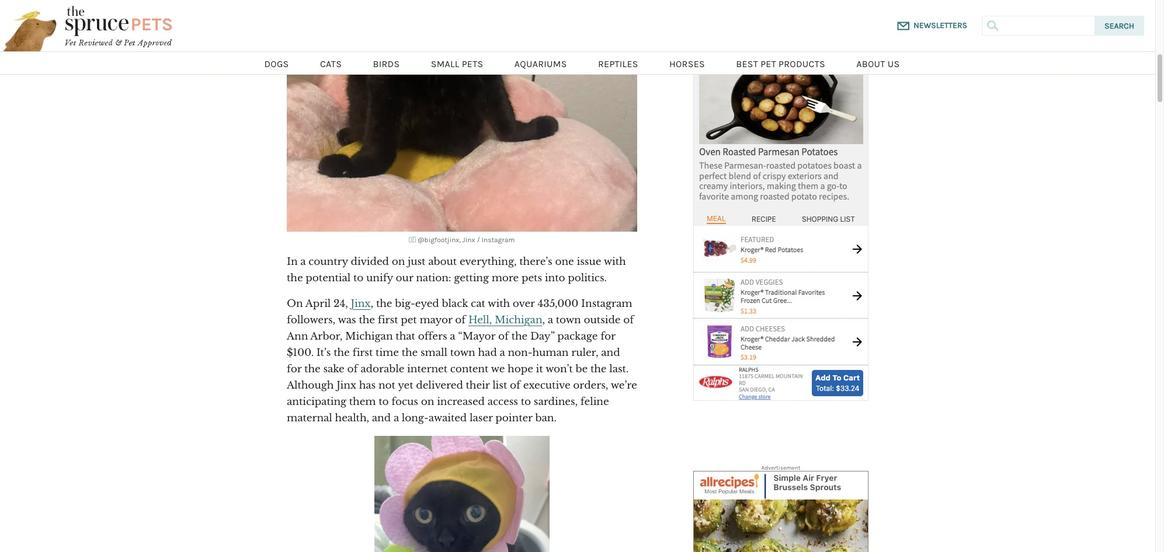 Task type: vqa. For each thing, say whether or not it's contained in the screenshot.
the bottom the On
no



Task type: describe. For each thing, give the bounding box(es) containing it.
followers,
[[287, 314, 336, 327]]

last.
[[610, 363, 629, 376]]

outside
[[584, 314, 621, 327]]

it's
[[317, 347, 331, 359]]

0 vertical spatial town
[[556, 314, 581, 327]]

arbor,
[[311, 331, 343, 343]]

1 vertical spatial and
[[372, 413, 391, 425]]

small pets link
[[431, 52, 484, 74]]

with inside , the big-eyed black cat with over 435,000 instagram followers, was the first pet mayor of
[[488, 298, 510, 310]]

open search form image
[[988, 20, 999, 31]]

a down 435,000
[[548, 314, 553, 327]]

jinx link
[[351, 298, 371, 310]]

laser
[[470, 413, 493, 425]]

dogs link
[[264, 52, 289, 74]]

day"
[[531, 331, 555, 343]]

hell, michigan link
[[469, 314, 543, 327]]

small
[[431, 58, 460, 70]]

feline
[[581, 396, 609, 409]]

dogs
[[264, 58, 289, 70]]

@bigfootjinx,
[[418, 236, 461, 244]]

executive
[[523, 380, 571, 392]]

adorable
[[361, 363, 405, 376]]

focus
[[392, 396, 418, 409]]

best
[[737, 58, 759, 70]]

package
[[558, 331, 598, 343]]

of right "sake"
[[347, 363, 358, 376]]

michigan inside , a town outside of ann arbor, michigan that offers a "mayor of the day" package for $100. it's the first time the small town had a non-human ruler, and for the sake of adorable internet content we hope it won't be the last. although jinx has not yet delivered their list of executive orders, we're anticipating them to focus on increased access to sardines, feline maternal health, and a long-awaited laser pointer ban.
[[345, 331, 393, 343]]

non-
[[508, 347, 533, 359]]

pet
[[401, 314, 417, 327]]

2 horizontal spatial to
[[521, 396, 531, 409]]

1 vertical spatial jinx
[[351, 298, 371, 310]]

cats
[[320, 58, 342, 70]]

content
[[450, 363, 489, 376]]

cats link
[[320, 52, 342, 74]]

small pets
[[431, 58, 484, 70]]

of inside , the big-eyed black cat with over 435,000 instagram followers, was the first pet mayor of
[[455, 314, 466, 327]]

the inside in a country divided on just about everything, there's one issue with the potential to unify our nation: getting more pets into politics.
[[287, 272, 303, 284]]

mayor jinx poses on a plush flower image
[[287, 0, 638, 232]]

search button
[[1095, 16, 1145, 36]]

their
[[466, 380, 490, 392]]

ban.
[[536, 413, 557, 425]]

it
[[536, 363, 543, 376]]

april
[[305, 298, 331, 310]]

about
[[857, 58, 886, 70]]

1 horizontal spatial to
[[379, 396, 389, 409]]

mayor jinkx posing in a pink flower hat image
[[375, 437, 550, 553]]

internet
[[407, 363, 448, 376]]

hope
[[508, 363, 534, 376]]

into
[[545, 272, 565, 284]]

big-
[[395, 298, 415, 310]]

just
[[408, 256, 426, 268]]

won't
[[546, 363, 573, 376]]

"mayor
[[458, 331, 496, 343]]

horses link
[[670, 52, 705, 74]]

issue
[[577, 256, 602, 268]]

none search field inside banner
[[1004, 16, 1095, 36]]

them
[[349, 396, 376, 409]]

1 vertical spatial for
[[287, 363, 302, 376]]

$100.
[[287, 347, 314, 359]]

delivered
[[416, 380, 463, 392]]

pet
[[761, 58, 777, 70]]

with inside in a country divided on just about everything, there's one issue with the potential to unify our nation: getting more pets into politics.
[[604, 256, 626, 268]]

getting
[[454, 272, 489, 284]]

pets
[[522, 272, 542, 284]]

us
[[888, 58, 900, 70]]

aquariums
[[515, 58, 567, 70]]

pointer
[[496, 413, 533, 425]]

be
[[576, 363, 588, 376]]

0 horizontal spatial town
[[450, 347, 476, 359]]

/
[[477, 236, 480, 244]]

human
[[533, 347, 569, 359]]

increased
[[437, 396, 485, 409]]

@bigfootjinx, jinx / instagram
[[418, 236, 515, 244]]

cat
[[471, 298, 486, 310]]

a right had in the left bottom of the page
[[500, 347, 505, 359]]

, for a
[[543, 314, 545, 327]]

unify
[[366, 272, 393, 284]]

long-
[[402, 413, 429, 425]]

politics.
[[568, 272, 607, 284]]

1 horizontal spatial and
[[602, 347, 620, 359]]

camera image
[[409, 236, 416, 243]]

on april 24, jinx
[[287, 298, 371, 310]]

jinx inside , a town outside of ann arbor, michigan that offers a "mayor of the day" package for $100. it's the first time the small town had a non-human ruler, and for the sake of adorable internet content we hope it won't be the last. although jinx has not yet delivered their list of executive orders, we're anticipating them to focus on increased access to sardines, feline maternal health, and a long-awaited laser pointer ban.
[[337, 380, 356, 392]]

first inside , the big-eyed black cat with over 435,000 instagram followers, was the first pet mayor of
[[378, 314, 398, 327]]

maternal
[[287, 413, 332, 425]]

first inside , a town outside of ann arbor, michigan that offers a "mayor of the day" package for $100. it's the first time the small town had a non-human ruler, and for the sake of adorable internet content we hope it won't be the last. although jinx has not yet delivered their list of executive orders, we're anticipating them to focus on increased access to sardines, feline maternal health, and a long-awaited laser pointer ban.
[[353, 347, 373, 359]]

the up although
[[305, 363, 321, 376]]

horses
[[670, 58, 705, 70]]



Task type: locate. For each thing, give the bounding box(es) containing it.
town up package
[[556, 314, 581, 327]]

instagram
[[482, 236, 515, 244], [582, 298, 633, 310]]

banner containing dogs
[[0, 0, 1165, 75]]

jinx left /
[[463, 236, 476, 244]]

has
[[359, 380, 376, 392]]

, inside , the big-eyed black cat with over 435,000 instagram followers, was the first pet mayor of
[[371, 298, 374, 310]]

1 vertical spatial instagram
[[582, 298, 633, 310]]

reptiles
[[598, 58, 639, 70]]

0 horizontal spatial michigan
[[345, 331, 393, 343]]

and up last.
[[602, 347, 620, 359]]

the down that
[[402, 347, 418, 359]]

0 vertical spatial jinx
[[463, 236, 476, 244]]

2 vertical spatial jinx
[[337, 380, 356, 392]]

banner
[[0, 0, 1165, 75]]

time
[[376, 347, 399, 359]]

0 horizontal spatial and
[[372, 413, 391, 425]]

birds
[[373, 58, 400, 70]]

on inside , a town outside of ann arbor, michigan that offers a "mayor of the day" package for $100. it's the first time the small town had a non-human ruler, and for the sake of adorable internet content we hope it won't be the last. although jinx has not yet delivered their list of executive orders, we're anticipating them to focus on increased access to sardines, feline maternal health, and a long-awaited laser pointer ban.
[[421, 396, 434, 409]]

aquariums link
[[515, 52, 567, 74]]

everything,
[[460, 256, 517, 268]]

awaited
[[429, 413, 467, 425]]

search
[[1105, 21, 1135, 31]]

advertisement region
[[694, 51, 869, 401]]

instagram inside , the big-eyed black cat with over 435,000 instagram followers, was the first pet mayor of
[[582, 298, 633, 310]]

ann
[[287, 331, 308, 343]]

products
[[779, 58, 826, 70]]

1 horizontal spatial first
[[378, 314, 398, 327]]

435,000
[[538, 298, 579, 310]]

had
[[478, 347, 497, 359]]

birds link
[[373, 52, 400, 74]]

eyed
[[415, 298, 439, 310]]

small
[[421, 347, 448, 359]]

not
[[379, 380, 396, 392]]

potential
[[306, 272, 351, 284]]

of down hell, michigan link
[[499, 331, 509, 343]]

more
[[492, 272, 519, 284]]

newsletters link
[[914, 20, 968, 32]]

about us
[[857, 58, 900, 70]]

1 vertical spatial ,
[[543, 314, 545, 327]]

in
[[287, 256, 298, 268]]

1 horizontal spatial michigan
[[495, 314, 543, 327]]

over
[[513, 298, 535, 310]]

0 horizontal spatial to
[[354, 272, 364, 284]]

for
[[601, 331, 616, 343], [287, 363, 302, 376]]

orders,
[[574, 380, 609, 392]]

first
[[378, 314, 398, 327], [353, 347, 373, 359]]

we
[[491, 363, 505, 376]]

a right offers
[[450, 331, 456, 343]]

with right 'issue'
[[604, 256, 626, 268]]

although
[[287, 380, 334, 392]]

country
[[309, 256, 348, 268]]

the left big-
[[376, 298, 392, 310]]

of
[[455, 314, 466, 327], [624, 314, 634, 327], [499, 331, 509, 343], [347, 363, 358, 376], [510, 380, 521, 392]]

1 horizontal spatial ,
[[543, 314, 545, 327]]

, inside , a town outside of ann arbor, michigan that offers a "mayor of the day" package for $100. it's the first time the small town had a non-human ruler, and for the sake of adorable internet content we hope it won't be the last. although jinx has not yet delivered their list of executive orders, we're anticipating them to focus on increased access to sardines, feline maternal health, and a long-awaited laser pointer ban.
[[543, 314, 545, 327]]

ruler,
[[572, 347, 599, 359]]

a
[[301, 256, 306, 268], [548, 314, 553, 327], [450, 331, 456, 343], [500, 347, 505, 359], [394, 413, 399, 425]]

first left time
[[353, 347, 373, 359]]

anticipating
[[287, 396, 347, 409]]

to down divided
[[354, 272, 364, 284]]

mayor
[[420, 314, 453, 327]]

24,
[[334, 298, 348, 310]]

to down not
[[379, 396, 389, 409]]

was
[[338, 314, 356, 327]]

and
[[602, 347, 620, 359], [372, 413, 391, 425]]

michigan
[[495, 314, 543, 327], [345, 331, 393, 343]]

reptiles link
[[598, 52, 639, 74]]

about us link
[[857, 52, 900, 74]]

first left pet
[[378, 314, 398, 327]]

1 vertical spatial first
[[353, 347, 373, 359]]

for down $100.
[[287, 363, 302, 376]]

a right in
[[301, 256, 306, 268]]

one
[[555, 256, 574, 268]]

0 vertical spatial with
[[604, 256, 626, 268]]

0 vertical spatial and
[[602, 347, 620, 359]]

of right outside
[[624, 314, 634, 327]]

1 horizontal spatial on
[[421, 396, 434, 409]]

0 vertical spatial first
[[378, 314, 398, 327]]

about
[[428, 256, 457, 268]]

1 horizontal spatial for
[[601, 331, 616, 343]]

0 horizontal spatial instagram
[[482, 236, 515, 244]]

for down outside
[[601, 331, 616, 343]]

jinx down "sake"
[[337, 380, 356, 392]]

town up content
[[450, 347, 476, 359]]

the
[[287, 272, 303, 284], [376, 298, 392, 310], [359, 314, 375, 327], [512, 331, 528, 343], [334, 347, 350, 359], [402, 347, 418, 359], [305, 363, 321, 376], [591, 363, 607, 376]]

michigan up time
[[345, 331, 393, 343]]

the right be on the bottom
[[591, 363, 607, 376]]

0 vertical spatial michigan
[[495, 314, 543, 327]]

the right "it's"
[[334, 347, 350, 359]]

0 vertical spatial ,
[[371, 298, 374, 310]]

of right list
[[510, 380, 521, 392]]

0 vertical spatial for
[[601, 331, 616, 343]]

the down jinx link in the left of the page
[[359, 314, 375, 327]]

1 vertical spatial on
[[421, 396, 434, 409]]

to
[[354, 272, 364, 284], [379, 396, 389, 409], [521, 396, 531, 409]]

instagram up outside
[[582, 298, 633, 310]]

list
[[493, 380, 507, 392]]

, down the unify
[[371, 298, 374, 310]]

, the big-eyed black cat with over 435,000 instagram followers, was the first pet mayor of
[[287, 298, 633, 327]]

our
[[396, 272, 413, 284]]

Search search field
[[982, 16, 1145, 36]]

0 horizontal spatial for
[[287, 363, 302, 376]]

on down delivered
[[421, 396, 434, 409]]

black
[[442, 298, 468, 310]]

on up the our
[[392, 256, 405, 268]]

a down focus
[[394, 413, 399, 425]]

1 vertical spatial with
[[488, 298, 510, 310]]

michigan down the over
[[495, 314, 543, 327]]

the down in
[[287, 272, 303, 284]]

newsletters
[[914, 20, 968, 30]]

with
[[604, 256, 626, 268], [488, 298, 510, 310]]

1 vertical spatial michigan
[[345, 331, 393, 343]]

0 vertical spatial instagram
[[482, 236, 515, 244]]

in a country divided on just about everything, there's one issue with the potential to unify our nation: getting more pets into politics.
[[287, 256, 626, 284]]

yet
[[398, 380, 414, 392]]

and down the them
[[372, 413, 391, 425]]

, up day"
[[543, 314, 545, 327]]

nation:
[[416, 272, 452, 284]]

0 horizontal spatial on
[[392, 256, 405, 268]]

of down 'black'
[[455, 314, 466, 327]]

hell,
[[469, 314, 492, 327]]

that
[[396, 331, 415, 343]]

sake
[[323, 363, 345, 376]]

0 horizontal spatial ,
[[371, 298, 374, 310]]

None search field
[[1004, 16, 1095, 36]]

1 horizontal spatial with
[[604, 256, 626, 268]]

a inside in a country divided on just about everything, there's one issue with the potential to unify our nation: getting more pets into politics.
[[301, 256, 306, 268]]

on
[[392, 256, 405, 268], [421, 396, 434, 409]]

, for the
[[371, 298, 374, 310]]

0 horizontal spatial first
[[353, 347, 373, 359]]

0 vertical spatial on
[[392, 256, 405, 268]]

best pet products
[[737, 58, 826, 70]]

1 horizontal spatial instagram
[[582, 298, 633, 310]]

1 horizontal spatial town
[[556, 314, 581, 327]]

0 horizontal spatial with
[[488, 298, 510, 310]]

sardines,
[[534, 396, 578, 409]]

1 vertical spatial town
[[450, 347, 476, 359]]

jinx
[[463, 236, 476, 244], [351, 298, 371, 310], [337, 380, 356, 392]]

on inside in a country divided on just about everything, there's one issue with the potential to unify our nation: getting more pets into politics.
[[392, 256, 405, 268]]

health,
[[335, 413, 369, 425]]

on
[[287, 298, 303, 310]]

jinx right "24,"
[[351, 298, 371, 310]]

to inside in a country divided on just about everything, there's one issue with the potential to unify our nation: getting more pets into politics.
[[354, 272, 364, 284]]

pets
[[462, 58, 484, 70]]

offers
[[418, 331, 447, 343]]

to up pointer
[[521, 396, 531, 409]]

the up the non-
[[512, 331, 528, 343]]

access
[[488, 396, 518, 409]]

instagram right /
[[482, 236, 515, 244]]

with up hell, michigan link
[[488, 298, 510, 310]]

there's
[[520, 256, 553, 268]]



